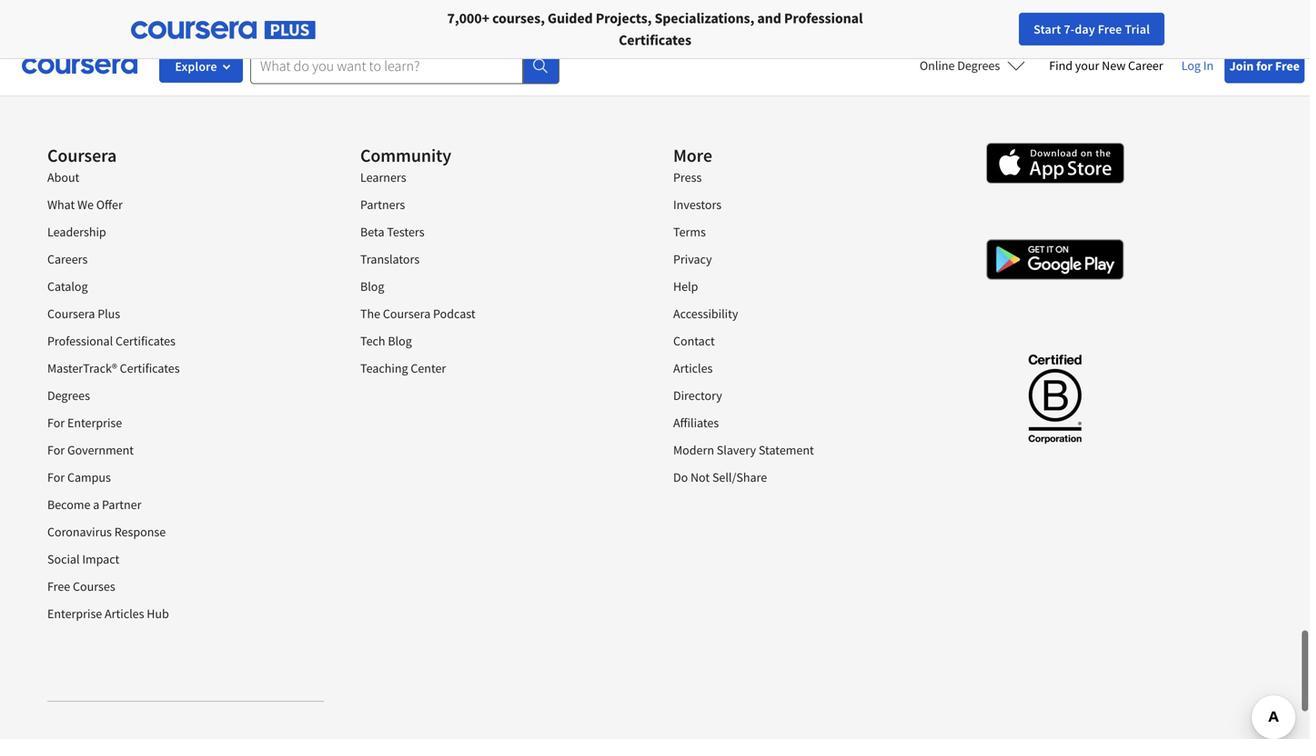 Task type: describe. For each thing, give the bounding box(es) containing it.
careers link
[[47, 251, 88, 267]]

beta testers link
[[360, 224, 424, 240]]

we
[[77, 197, 94, 213]]

businesses
[[173, 9, 240, 27]]

social impact link
[[47, 551, 119, 568]]

modern
[[673, 442, 714, 459]]

0 horizontal spatial blog
[[360, 278, 384, 295]]

accessibility
[[673, 306, 738, 322]]

directory link
[[673, 388, 722, 404]]

teaching
[[360, 360, 408, 377]]

press link
[[673, 169, 702, 186]]

professional inside 7,000+ courses, guided projects, specializations, and professional certificates
[[784, 9, 863, 27]]

tech
[[360, 333, 385, 349]]

list for more
[[673, 168, 933, 496]]

for government
[[47, 442, 134, 459]]

affiliates
[[673, 415, 719, 431]]

careers
[[47, 251, 88, 267]]

not
[[690, 469, 710, 486]]

free inside button
[[1098, 21, 1122, 37]]

learners
[[360, 169, 406, 186]]

for for for government
[[47, 442, 65, 459]]

in
[[1203, 57, 1214, 74]]

for campus
[[47, 469, 111, 486]]

investors
[[673, 197, 722, 213]]

the coursera podcast link
[[360, 306, 475, 322]]

press
[[673, 169, 702, 186]]

find your new career
[[1049, 57, 1163, 74]]

your
[[1075, 57, 1099, 74]]

center
[[411, 360, 446, 377]]

log in
[[1181, 57, 1214, 74]]

1 vertical spatial degrees
[[47, 388, 90, 404]]

contact link
[[673, 333, 715, 349]]

for enterprise link
[[47, 415, 122, 431]]

7,000+ courses, guided projects, specializations, and professional certificates
[[447, 9, 863, 49]]

for for for enterprise
[[47, 415, 65, 431]]

trial
[[1125, 21, 1150, 37]]

coronavirus response
[[47, 524, 166, 540]]

governments
[[412, 9, 497, 27]]

more
[[673, 144, 712, 167]]

list for coursera
[[47, 168, 307, 632]]

for for for businesses
[[150, 9, 170, 27]]

teaching center link
[[360, 360, 446, 377]]

articles link
[[673, 360, 713, 377]]

for campus link
[[47, 469, 111, 486]]

response
[[114, 524, 166, 540]]

for government link
[[47, 442, 134, 459]]

automation
[[413, 29, 476, 45]]

the coursera podcast
[[360, 306, 475, 322]]

coursera plus image
[[131, 21, 316, 39]]

log in link
[[1172, 55, 1223, 76]]

explore
[[175, 58, 217, 75]]

for enterprise
[[47, 415, 122, 431]]

what we offer link
[[47, 197, 123, 213]]

online degrees button
[[905, 45, 1040, 86]]

partners
[[360, 197, 405, 213]]

google
[[360, 29, 398, 45]]

get it on google play image
[[986, 239, 1124, 280]]

privacy link
[[673, 251, 712, 267]]

python
[[505, 29, 543, 45]]

leadership
[[47, 224, 106, 240]]

do not sell/share
[[673, 469, 767, 486]]

online degrees
[[920, 57, 1000, 74]]

help
[[673, 278, 698, 295]]

coursera up tech blog
[[383, 306, 431, 322]]

/
[[374, 2, 379, 18]]

day
[[1075, 21, 1095, 37]]

it
[[400, 29, 411, 45]]

google it automation with python professional certificate link
[[360, 29, 611, 64]]

google it automation with python professional certificate
[[360, 29, 611, 64]]

coursera plus
[[47, 306, 120, 322]]

privacy
[[673, 251, 712, 267]]

explore button
[[159, 50, 243, 83]]

free inside list
[[47, 579, 70, 595]]

investors link
[[673, 197, 722, 213]]

and
[[757, 9, 781, 27]]

ui
[[360, 2, 372, 18]]

what
[[47, 197, 75, 213]]

ui / ux design specialization
[[360, 2, 512, 18]]

courses,
[[492, 9, 545, 27]]

blog link
[[360, 278, 384, 295]]

social
[[47, 551, 80, 568]]

contact
[[673, 333, 715, 349]]

become
[[47, 497, 90, 513]]



Task type: locate. For each thing, give the bounding box(es) containing it.
mastertrack® certificates
[[47, 360, 180, 377]]

1 vertical spatial professional
[[546, 29, 611, 45]]

impact
[[82, 551, 119, 568]]

degrees inside popup button
[[957, 57, 1000, 74]]

1 horizontal spatial articles
[[673, 360, 713, 377]]

enterprise articles hub
[[47, 606, 169, 622]]

statement
[[759, 442, 814, 459]]

articles left hub
[[105, 606, 144, 622]]

degrees
[[957, 57, 1000, 74], [47, 388, 90, 404]]

certificates inside 7,000+ courses, guided projects, specializations, and professional certificates
[[619, 31, 691, 49]]

certificate
[[360, 47, 415, 64]]

partner
[[102, 497, 141, 513]]

new
[[1102, 57, 1126, 74]]

enterprise up for government
[[67, 415, 122, 431]]

2 horizontal spatial free
[[1275, 58, 1300, 74]]

1 horizontal spatial professional
[[546, 29, 611, 45]]

become a partner
[[47, 497, 141, 513]]

modern slavery statement link
[[673, 442, 814, 459]]

banner navigation
[[15, 0, 512, 36]]

for down the degrees link
[[47, 415, 65, 431]]

1 horizontal spatial blog
[[388, 333, 412, 349]]

help link
[[673, 278, 698, 295]]

plus
[[98, 306, 120, 322]]

coursera down catalog
[[47, 306, 95, 322]]

certificates down projects,
[[619, 31, 691, 49]]

testers
[[387, 224, 424, 240]]

free right for
[[1275, 58, 1300, 74]]

0 vertical spatial free
[[1098, 21, 1122, 37]]

0 vertical spatial enterprise
[[67, 415, 122, 431]]

logo of certified b corporation image
[[1018, 344, 1092, 453]]

campus
[[67, 469, 111, 486]]

directory
[[673, 388, 722, 404]]

professional certificates
[[47, 333, 176, 349]]

list
[[360, 0, 620, 74], [47, 168, 307, 632], [360, 168, 620, 387], [673, 168, 933, 496]]

partners link
[[360, 197, 405, 213]]

2 vertical spatial professional
[[47, 333, 113, 349]]

professional inside 'google it automation with python professional certificate'
[[546, 29, 611, 45]]

affiliates link
[[673, 415, 719, 431]]

list containing learners
[[360, 168, 620, 387]]

coursera for coursera plus
[[47, 306, 95, 322]]

degrees right online
[[957, 57, 1000, 74]]

2 horizontal spatial professional
[[784, 9, 863, 27]]

certificates up mastertrack® certificates link
[[116, 333, 176, 349]]

translators link
[[360, 251, 420, 267]]

blog
[[360, 278, 384, 295], [388, 333, 412, 349]]

0 horizontal spatial degrees
[[47, 388, 90, 404]]

mastertrack®
[[47, 360, 117, 377]]

for up the become
[[47, 469, 65, 486]]

online
[[920, 57, 955, 74]]

mastertrack® certificates link
[[47, 360, 180, 377]]

certificates for mastertrack® certificates
[[120, 360, 180, 377]]

free courses
[[47, 579, 115, 595]]

government
[[67, 442, 134, 459]]

podcast
[[433, 306, 475, 322]]

0 horizontal spatial professional
[[47, 333, 113, 349]]

courses
[[73, 579, 115, 595]]

governments link
[[385, 0, 505, 36]]

free right the day
[[1098, 21, 1122, 37]]

about
[[47, 169, 79, 186]]

2 vertical spatial certificates
[[120, 360, 180, 377]]

catalog
[[47, 278, 88, 295]]

degrees link
[[47, 388, 90, 404]]

coursera
[[47, 144, 117, 167], [47, 306, 95, 322], [383, 306, 431, 322]]

0 horizontal spatial free
[[47, 579, 70, 595]]

modern slavery statement
[[673, 442, 814, 459]]

7-
[[1064, 21, 1075, 37]]

coursera for coursera
[[47, 144, 117, 167]]

find your new career link
[[1040, 55, 1172, 77]]

find
[[1049, 57, 1073, 74]]

terms
[[673, 224, 706, 240]]

do not sell/share link
[[673, 469, 767, 486]]

articles
[[673, 360, 713, 377], [105, 606, 144, 622]]

for for for universities
[[269, 9, 289, 27]]

career
[[1128, 57, 1163, 74]]

for left businesses
[[150, 9, 170, 27]]

coursera up about link at the top of the page
[[47, 144, 117, 167]]

coursera image
[[22, 51, 137, 80]]

for left universities
[[269, 9, 289, 27]]

beta
[[360, 224, 384, 240]]

list for community
[[360, 168, 620, 387]]

blog up the
[[360, 278, 384, 295]]

1 horizontal spatial degrees
[[957, 57, 1000, 74]]

professional down guided
[[546, 29, 611, 45]]

accessibility link
[[673, 306, 738, 322]]

0 horizontal spatial articles
[[105, 606, 144, 622]]

for universities
[[269, 9, 363, 27]]

slavery
[[717, 442, 756, 459]]

7,000+
[[447, 9, 489, 27]]

list containing press
[[673, 168, 933, 496]]

teaching center
[[360, 360, 446, 377]]

2 vertical spatial free
[[47, 579, 70, 595]]

1 vertical spatial certificates
[[116, 333, 176, 349]]

certificates for professional certificates
[[116, 333, 176, 349]]

free down social
[[47, 579, 70, 595]]

professional right and
[[784, 9, 863, 27]]

leadership link
[[47, 224, 106, 240]]

for for for campus
[[47, 469, 65, 486]]

log
[[1181, 57, 1201, 74]]

free courses link
[[47, 579, 115, 595]]

1 vertical spatial articles
[[105, 606, 144, 622]]

for up for campus link at left
[[47, 442, 65, 459]]

about link
[[47, 169, 79, 186]]

join for free
[[1229, 58, 1300, 74]]

certificates down professional certificates
[[120, 360, 180, 377]]

professional up mastertrack®
[[47, 333, 113, 349]]

0 vertical spatial professional
[[784, 9, 863, 27]]

start 7-day free trial button
[[1019, 13, 1164, 45]]

sell/share
[[712, 469, 767, 486]]

0 vertical spatial certificates
[[619, 31, 691, 49]]

0 vertical spatial blog
[[360, 278, 384, 295]]

start
[[1034, 21, 1061, 37]]

1 vertical spatial blog
[[388, 333, 412, 349]]

blog right tech
[[388, 333, 412, 349]]

coronavirus
[[47, 524, 112, 540]]

list containing ui / ux design specialization
[[360, 0, 620, 74]]

1 vertical spatial enterprise
[[47, 606, 102, 622]]

enterprise down free courses
[[47, 606, 102, 622]]

free
[[1098, 21, 1122, 37], [1275, 58, 1300, 74], [47, 579, 70, 595]]

specializations,
[[655, 9, 754, 27]]

specialization
[[437, 2, 512, 18]]

projects,
[[596, 9, 652, 27]]

0 vertical spatial articles
[[673, 360, 713, 377]]

ui / ux design specialization link
[[360, 2, 512, 18]]

degrees down mastertrack®
[[47, 388, 90, 404]]

1 horizontal spatial free
[[1098, 21, 1122, 37]]

community
[[360, 144, 451, 167]]

offer
[[96, 197, 123, 213]]

1 vertical spatial free
[[1275, 58, 1300, 74]]

hub
[[147, 606, 169, 622]]

catalog link
[[47, 278, 88, 295]]

None search field
[[250, 48, 559, 84]]

guided
[[548, 9, 593, 27]]

professional certificates link
[[47, 333, 176, 349]]

What do you want to learn? text field
[[250, 48, 523, 84]]

terms link
[[673, 224, 706, 240]]

download on the app store image
[[986, 143, 1124, 184]]

0 vertical spatial degrees
[[957, 57, 1000, 74]]

coronavirus response link
[[47, 524, 166, 540]]

articles down contact
[[673, 360, 713, 377]]

for businesses
[[150, 9, 240, 27]]

for
[[1256, 58, 1273, 74]]

learners link
[[360, 169, 406, 186]]

list containing about
[[47, 168, 307, 632]]

coursera plus link
[[47, 306, 120, 322]]



Task type: vqa. For each thing, say whether or not it's contained in the screenshot.
February associated with Master of Science in Data Science
no



